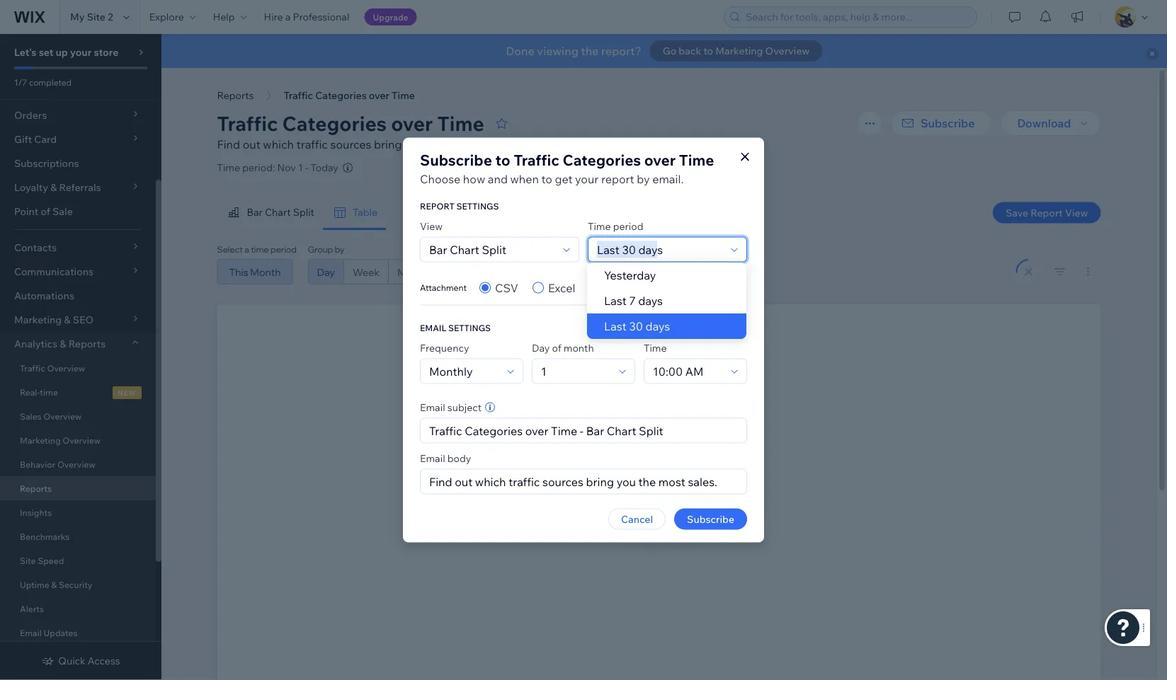 Task type: vqa. For each thing, say whether or not it's contained in the screenshot.
the bottom Watch
no



Task type: locate. For each thing, give the bounding box(es) containing it.
1 vertical spatial of
[[552, 342, 562, 354]]

reports for reports button
[[217, 89, 254, 102]]

overview
[[766, 45, 810, 57], [47, 363, 85, 374], [43, 411, 82, 422], [63, 435, 101, 446], [57, 459, 96, 470]]

0 horizontal spatial your
[[70, 46, 92, 58]]

site inside sidebar element
[[20, 556, 36, 566]]

2 vertical spatial to
[[542, 172, 553, 186]]

show report definitions
[[508, 137, 632, 152]]

table
[[353, 206, 378, 219]]

0 horizontal spatial reports
[[20, 484, 52, 494]]

Time field
[[649, 360, 727, 384]]

0 vertical spatial settings
[[457, 201, 499, 211]]

upgrade button
[[364, 9, 417, 26]]

0 vertical spatial site
[[87, 11, 105, 23]]

0 vertical spatial of
[[41, 205, 50, 218]]

0 horizontal spatial marketing
[[20, 435, 61, 446]]

1 vertical spatial report
[[601, 172, 635, 186]]

traffic categories over time button
[[277, 85, 422, 106]]

and
[[488, 172, 508, 186]]

real-
[[20, 387, 40, 398]]

email down alerts
[[20, 628, 42, 639]]

2 horizontal spatial subscribe
[[921, 116, 975, 130]]

0 vertical spatial over
[[369, 89, 390, 102]]

back
[[679, 45, 702, 57]]

overview for behavior overview
[[57, 459, 96, 470]]

find out which traffic sources bring you the most sales.
[[217, 137, 505, 152]]

subscribe
[[921, 116, 975, 130], [420, 151, 492, 170], [687, 513, 735, 526]]

option group
[[480, 279, 634, 296]]

1 vertical spatial to
[[496, 151, 511, 170]]

site speed link
[[0, 549, 156, 573]]

traffic up real-
[[20, 363, 45, 374]]

your right up
[[70, 46, 92, 58]]

hire a professional
[[264, 11, 350, 23]]

1 vertical spatial email
[[420, 452, 445, 465]]

subscriptions link
[[0, 152, 156, 176]]

-
[[305, 162, 308, 174]]

1 horizontal spatial report
[[601, 172, 635, 186]]

1 vertical spatial marketing
[[20, 435, 61, 446]]

settings for frequency
[[448, 323, 491, 333]]

& up the traffic overview at the left of the page
[[60, 338, 66, 350]]

days inside 'option'
[[646, 320, 670, 334]]

reports inside popup button
[[68, 338, 106, 350]]

0 vertical spatial reports
[[217, 89, 254, 102]]

settings up frequency
[[448, 323, 491, 333]]

last left 7
[[604, 294, 627, 308]]

0 vertical spatial marketing
[[716, 45, 763, 57]]

1 horizontal spatial subscribe button
[[891, 111, 992, 136]]

done
[[506, 44, 535, 58]]

traffic
[[284, 89, 313, 102], [217, 111, 278, 136], [514, 151, 560, 170], [20, 363, 45, 374]]

days right 30
[[646, 320, 670, 334]]

email
[[420, 401, 445, 414], [420, 452, 445, 465], [20, 628, 42, 639]]

alerts
[[20, 604, 44, 615]]

done viewing the report? alert
[[162, 34, 1168, 68]]

traffic inside subscribe to traffic categories over time choose how and when to get your report by email.
[[514, 151, 560, 170]]

sales overview
[[20, 411, 82, 422]]

updates
[[44, 628, 78, 639]]

out
[[243, 137, 261, 152]]

sidebar element
[[0, 34, 162, 681]]

email left subject
[[420, 401, 445, 414]]

sales overview link
[[0, 405, 156, 429]]

1 horizontal spatial over
[[391, 111, 433, 136]]

0 horizontal spatial report
[[540, 137, 573, 152]]

Email subject field
[[425, 419, 742, 443]]

0 vertical spatial categories
[[315, 89, 367, 102]]

30
[[629, 320, 643, 334]]

report
[[540, 137, 573, 152], [601, 172, 635, 186]]

done viewing the report?
[[506, 44, 642, 58]]

last left 30
[[604, 320, 627, 334]]

of for sale
[[41, 205, 50, 218]]

access
[[88, 655, 120, 668]]

last
[[604, 294, 627, 308], [604, 320, 627, 334]]

marketing right back
[[716, 45, 763, 57]]

1 vertical spatial reports
[[68, 338, 106, 350]]

your right 'get'
[[575, 172, 599, 186]]

which
[[263, 137, 294, 152]]

&
[[60, 338, 66, 350], [51, 580, 57, 591]]

overview for traffic overview
[[47, 363, 85, 374]]

1 horizontal spatial your
[[575, 172, 599, 186]]

hire
[[264, 11, 283, 23]]

tab list
[[217, 196, 662, 230]]

Email body field
[[425, 470, 742, 494]]

days
[[639, 294, 663, 308], [646, 320, 670, 334]]

insights
[[20, 508, 52, 518]]

over up email.
[[644, 151, 676, 170]]

analytics & reports button
[[0, 332, 156, 356]]

2
[[108, 11, 113, 23]]

email for email updates
[[20, 628, 42, 639]]

View field
[[425, 238, 559, 262]]

1 horizontal spatial subscribe
[[687, 513, 735, 526]]

your
[[70, 46, 92, 58], [575, 172, 599, 186]]

of right day
[[552, 342, 562, 354]]

1 horizontal spatial of
[[552, 342, 562, 354]]

of left sale
[[41, 205, 50, 218]]

the left report?
[[581, 44, 599, 58]]

1 last from the top
[[604, 294, 627, 308]]

reports up traffic overview link
[[68, 338, 106, 350]]

completed
[[29, 77, 72, 87]]

1 horizontal spatial reports
[[68, 338, 106, 350]]

marketing up behavior
[[20, 435, 61, 446]]

2 last from the top
[[604, 320, 627, 334]]

2 horizontal spatial over
[[644, 151, 676, 170]]

set
[[39, 46, 53, 58]]

of inside "link"
[[41, 205, 50, 218]]

traffic categories over time inside traffic categories over time button
[[284, 89, 415, 102]]

real-time
[[20, 387, 58, 398]]

1 horizontal spatial the
[[581, 44, 599, 58]]

view right report at the top
[[1066, 207, 1089, 219]]

0 horizontal spatial view
[[420, 220, 443, 232]]

get
[[555, 172, 573, 186]]

marketing overview
[[20, 435, 101, 446]]

list box
[[587, 263, 747, 339]]

most
[[447, 137, 474, 152]]

the right you
[[427, 137, 444, 152]]

Day of month field
[[537, 360, 615, 384]]

1 vertical spatial the
[[427, 137, 444, 152]]

uptime
[[20, 580, 49, 591]]

settings down how
[[457, 201, 499, 211]]

period
[[613, 220, 644, 232]]

2 vertical spatial subscribe
[[687, 513, 735, 526]]

time up you
[[392, 89, 415, 102]]

2 vertical spatial over
[[644, 151, 676, 170]]

time inside subscribe to traffic categories over time choose how and when to get your report by email.
[[679, 151, 715, 170]]

over up you
[[391, 111, 433, 136]]

days right 7
[[639, 294, 663, 308]]

0 vertical spatial email
[[420, 401, 445, 414]]

go back to marketing overview button
[[650, 40, 823, 62]]

a
[[285, 11, 291, 23]]

2 vertical spatial reports
[[20, 484, 52, 494]]

2 vertical spatial categories
[[563, 151, 641, 170]]

to right back
[[704, 45, 714, 57]]

to
[[704, 45, 714, 57], [496, 151, 511, 170], [542, 172, 553, 186]]

view
[[1066, 207, 1089, 219], [420, 220, 443, 232]]

1 vertical spatial &
[[51, 580, 57, 591]]

cancel button
[[609, 509, 666, 530]]

0 vertical spatial last
[[604, 294, 627, 308]]

last inside 'option'
[[604, 320, 627, 334]]

0 vertical spatial report
[[540, 137, 573, 152]]

1 horizontal spatial &
[[60, 338, 66, 350]]

day of month
[[532, 342, 594, 354]]

1 vertical spatial last
[[604, 320, 627, 334]]

1 vertical spatial subscribe
[[420, 151, 492, 170]]

settings for view
[[457, 201, 499, 211]]

1 vertical spatial subscribe button
[[675, 509, 747, 530]]

hire a professional link
[[255, 0, 358, 34]]

1 horizontal spatial site
[[87, 11, 105, 23]]

0 vertical spatial view
[[1066, 207, 1089, 219]]

& for security
[[51, 580, 57, 591]]

email
[[420, 323, 447, 333]]

0 vertical spatial to
[[704, 45, 714, 57]]

2 vertical spatial email
[[20, 628, 42, 639]]

attachment
[[420, 283, 467, 293]]

email inside sidebar element
[[20, 628, 42, 639]]

0 horizontal spatial over
[[369, 89, 390, 102]]

2 horizontal spatial to
[[704, 45, 714, 57]]

1 vertical spatial your
[[575, 172, 599, 186]]

over
[[369, 89, 390, 102], [391, 111, 433, 136], [644, 151, 676, 170]]

uptime & security link
[[0, 573, 156, 597]]

0 vertical spatial &
[[60, 338, 66, 350]]

sale
[[52, 205, 73, 218]]

site left speed
[[20, 556, 36, 566]]

traffic up traffic in the top left of the page
[[284, 89, 313, 102]]

time up email.
[[679, 151, 715, 170]]

1 horizontal spatial view
[[1066, 207, 1089, 219]]

security
[[59, 580, 92, 591]]

0 vertical spatial traffic categories over time
[[284, 89, 415, 102]]

time inside traffic categories over time button
[[392, 89, 415, 102]]

bring
[[374, 137, 402, 152]]

0 horizontal spatial subscribe button
[[675, 509, 747, 530]]

reports up find
[[217, 89, 254, 102]]

1/7
[[14, 77, 27, 87]]

& inside popup button
[[60, 338, 66, 350]]

traffic up when
[[514, 151, 560, 170]]

find
[[217, 137, 240, 152]]

1 horizontal spatial to
[[542, 172, 553, 186]]

reports
[[217, 89, 254, 102], [68, 338, 106, 350], [20, 484, 52, 494]]

quick access button
[[41, 655, 120, 668]]

0 horizontal spatial &
[[51, 580, 57, 591]]

1 vertical spatial over
[[391, 111, 433, 136]]

1 vertical spatial settings
[[448, 323, 491, 333]]

site left 2
[[87, 11, 105, 23]]

site
[[87, 11, 105, 23], [20, 556, 36, 566]]

time up most
[[438, 111, 485, 136]]

0 vertical spatial the
[[581, 44, 599, 58]]

to left 'get'
[[542, 172, 553, 186]]

0 horizontal spatial site
[[20, 556, 36, 566]]

reports up insights
[[20, 484, 52, 494]]

report left by in the right of the page
[[601, 172, 635, 186]]

0 horizontal spatial of
[[41, 205, 50, 218]]

to up and
[[496, 151, 511, 170]]

subject
[[448, 401, 482, 414]]

by
[[637, 172, 650, 186]]

analytics
[[14, 338, 58, 350]]

go
[[663, 45, 677, 57]]

email updates link
[[0, 621, 156, 645]]

list box containing yesterday
[[587, 263, 747, 339]]

reports inside button
[[217, 89, 254, 102]]

show
[[508, 137, 538, 152]]

1 vertical spatial categories
[[282, 111, 387, 136]]

0 vertical spatial your
[[70, 46, 92, 58]]

1/7 completed
[[14, 77, 72, 87]]

view down report
[[420, 220, 443, 232]]

email for email subject
[[420, 401, 445, 414]]

time
[[392, 89, 415, 102], [438, 111, 485, 136], [679, 151, 715, 170], [217, 162, 240, 174], [588, 220, 611, 232], [644, 342, 667, 354]]

let's
[[14, 46, 37, 58]]

1 vertical spatial view
[[420, 220, 443, 232]]

chart
[[265, 206, 291, 219]]

day
[[532, 342, 550, 354]]

last 30 days option
[[587, 314, 747, 339]]

none
[[605, 281, 634, 295]]

report right show
[[540, 137, 573, 152]]

2 horizontal spatial reports
[[217, 89, 254, 102]]

0 horizontal spatial subscribe
[[420, 151, 492, 170]]

email left the body
[[420, 452, 445, 465]]

over up bring
[[369, 89, 390, 102]]

1 vertical spatial days
[[646, 320, 670, 334]]

1 horizontal spatial marketing
[[716, 45, 763, 57]]

& right uptime
[[51, 580, 57, 591]]

0 vertical spatial days
[[639, 294, 663, 308]]

1 vertical spatial site
[[20, 556, 36, 566]]

speed
[[38, 556, 64, 566]]

view inside button
[[1066, 207, 1089, 219]]

of for month
[[552, 342, 562, 354]]



Task type: describe. For each thing, give the bounding box(es) containing it.
quick
[[58, 655, 85, 668]]

categories inside button
[[315, 89, 367, 102]]

email for email body
[[420, 452, 445, 465]]

over inside subscribe to traffic categories over time choose how and when to get your report by email.
[[644, 151, 676, 170]]

behavior overview
[[20, 459, 96, 470]]

bar
[[247, 206, 263, 219]]

traffic inside sidebar element
[[20, 363, 45, 374]]

report
[[420, 201, 455, 211]]

days for last 7 days
[[639, 294, 663, 308]]

overview for marketing overview
[[63, 435, 101, 446]]

0 vertical spatial subscribe
[[921, 116, 975, 130]]

upgrade
[[373, 12, 409, 22]]

let's set up your store
[[14, 46, 119, 58]]

month
[[564, 342, 594, 354]]

time down the last 30 days 'option'
[[644, 342, 667, 354]]

option group containing csv
[[480, 279, 634, 296]]

overview inside button
[[766, 45, 810, 57]]

today
[[311, 162, 339, 174]]

report
[[1031, 207, 1063, 219]]

email settings
[[420, 323, 491, 333]]

the inside alert
[[581, 44, 599, 58]]

yesterday
[[604, 269, 656, 283]]

& for reports
[[60, 338, 66, 350]]

time down find
[[217, 162, 240, 174]]

help button
[[205, 0, 255, 34]]

sources
[[331, 137, 372, 152]]

analytics & reports
[[14, 338, 106, 350]]

last for last 30 days
[[604, 320, 627, 334]]

your inside subscribe to traffic categories over time choose how and when to get your report by email.
[[575, 172, 599, 186]]

point of sale
[[14, 205, 73, 218]]

save report view button
[[993, 202, 1101, 224]]

1 vertical spatial traffic categories over time
[[217, 111, 485, 136]]

cancel
[[621, 513, 653, 526]]

period:
[[242, 162, 275, 174]]

days for last 30 days
[[646, 320, 670, 334]]

explore
[[149, 11, 184, 23]]

sales.
[[476, 137, 505, 152]]

bar chart split button
[[217, 196, 323, 230]]

reports for reports link
[[20, 484, 52, 494]]

over inside traffic categories over time button
[[369, 89, 390, 102]]

automations link
[[0, 284, 156, 308]]

your inside sidebar element
[[70, 46, 92, 58]]

help
[[213, 11, 235, 23]]

traffic inside button
[[284, 89, 313, 102]]

behavior
[[20, 459, 55, 470]]

time left period
[[588, 220, 611, 232]]

marketing inside sidebar element
[[20, 435, 61, 446]]

definitions
[[576, 137, 632, 152]]

reports link
[[0, 477, 156, 501]]

marketing overview link
[[0, 429, 156, 453]]

save
[[1006, 207, 1029, 219]]

professional
[[293, 11, 350, 23]]

how
[[463, 172, 485, 186]]

nov
[[277, 162, 296, 174]]

my site 2
[[70, 11, 113, 23]]

to inside button
[[704, 45, 714, 57]]

email.
[[653, 172, 684, 186]]

Search for tools, apps, help & more... field
[[742, 7, 973, 27]]

0 horizontal spatial the
[[427, 137, 444, 152]]

store
[[94, 46, 119, 58]]

Frequency field
[[425, 360, 503, 384]]

behavior overview link
[[0, 453, 156, 477]]

quick access
[[58, 655, 120, 668]]

benchmarks
[[20, 532, 70, 542]]

last 30 days
[[604, 320, 670, 334]]

go back to marketing overview
[[663, 45, 810, 57]]

Time period field
[[593, 238, 727, 262]]

traffic overview
[[20, 363, 85, 374]]

1
[[298, 162, 303, 174]]

frequency
[[420, 342, 469, 354]]

report inside button
[[540, 137, 573, 152]]

you
[[405, 137, 424, 152]]

time period: nov 1 - today
[[217, 162, 339, 174]]

tab list containing bar chart split
[[217, 196, 662, 230]]

subscribe to traffic categories over time choose how and when to get your report by email.
[[420, 151, 715, 186]]

when
[[510, 172, 539, 186]]

email subject
[[420, 401, 482, 414]]

subscribe inside subscribe to traffic categories over time choose how and when to get your report by email.
[[420, 151, 492, 170]]

insights link
[[0, 501, 156, 525]]

marketing inside button
[[716, 45, 763, 57]]

bar chart split
[[247, 206, 314, 219]]

uptime & security
[[20, 580, 92, 591]]

table button
[[323, 196, 386, 230]]

email body
[[420, 452, 471, 465]]

traffic overview link
[[0, 356, 156, 380]]

last for last 7 days
[[604, 294, 627, 308]]

excel
[[548, 281, 576, 295]]

alerts link
[[0, 597, 156, 621]]

report settings
[[420, 201, 499, 211]]

report?
[[601, 44, 642, 58]]

0 vertical spatial subscribe button
[[891, 111, 992, 136]]

categories inside subscribe to traffic categories over time choose how and when to get your report by email.
[[563, 151, 641, 170]]

show report definitions button
[[508, 136, 632, 153]]

7
[[629, 294, 636, 308]]

report inside subscribe to traffic categories over time choose how and when to get your report by email.
[[601, 172, 635, 186]]

0 horizontal spatial to
[[496, 151, 511, 170]]

reports button
[[210, 85, 261, 106]]

overview for sales overview
[[43, 411, 82, 422]]

subscriptions
[[14, 157, 79, 170]]

traffic up out
[[217, 111, 278, 136]]

time
[[40, 387, 58, 398]]

automations
[[14, 290, 74, 302]]

viewing
[[537, 44, 579, 58]]



